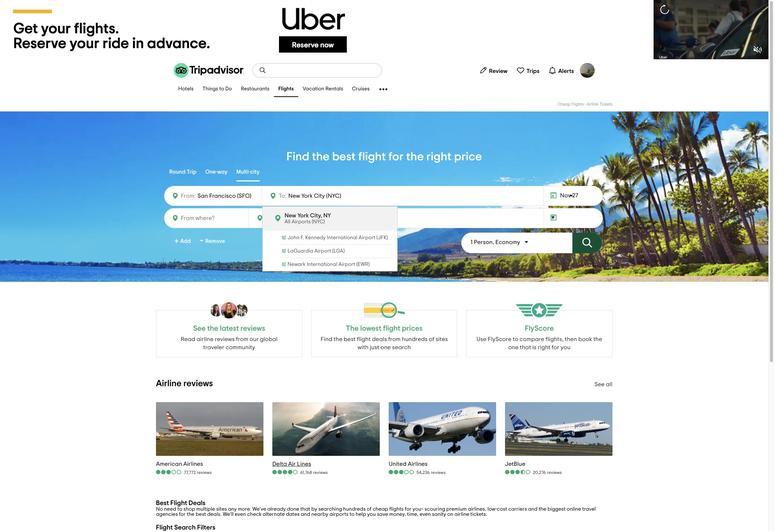 Task type: describe. For each thing, give the bounding box(es) containing it.
1 vertical spatial flights
[[572, 102, 584, 106]]

use
[[477, 336, 487, 342]]

reviews for 61,768 reviews
[[313, 471, 328, 475]]

do
[[225, 87, 232, 92]]

vacation rentals link
[[298, 82, 348, 97]]

1 vertical spatial -
[[200, 235, 203, 247]]

add
[[180, 239, 191, 244]]

0 horizontal spatial and
[[301, 512, 310, 517]]

0 vertical spatial right
[[426, 151, 452, 163]]

nov 27
[[560, 193, 578, 199]]

61,768 reviews
[[300, 471, 328, 475]]

0 horizontal spatial for
[[179, 512, 186, 517]]

shop
[[183, 507, 195, 512]]

flyscore inside use flyscore to compare flights, then book the one that is right for you
[[488, 336, 511, 342]]

that inside best flight deals no need to shop multiple sites any more. we've already done that by searching hundreds of cheap flights for you– scouring premium airlines, low-cost carriers and the biggest online travel agencies for the best deals. we'll even check alternate dates and nearby airports to help you save money, time, even sanity on airline tickets.
[[300, 507, 310, 512]]

flight for for
[[358, 151, 386, 163]]

4 of 5 bubbles image
[[272, 470, 298, 475]]

airline reviews
[[156, 379, 213, 388]]

54,236 reviews link
[[389, 470, 446, 476]]

to left the do
[[219, 87, 224, 92]]

price
[[454, 151, 482, 163]]

low-
[[487, 507, 497, 512]]

newark
[[288, 262, 306, 267]]

+
[[174, 237, 179, 246]]

best inside best flight deals no need to shop multiple sites any more. we've already done that by searching hundreds of cheap flights for you– scouring premium airlines, low-cost carriers and the biggest online travel agencies for the best deals. we'll even check alternate dates and nearby airports to help you save money, time, even sanity on airline tickets.
[[196, 512, 206, 517]]

our
[[250, 336, 259, 342]]

city
[[250, 169, 260, 175]]

jetblue link
[[505, 460, 562, 468]]

trips link
[[513, 63, 542, 78]]

see all
[[594, 382, 612, 388]]

flight for deals
[[357, 336, 371, 342]]

advertisement region
[[0, 0, 768, 59]]

hundreds inside best flight deals no need to shop multiple sites any more. we've already done that by searching hundreds of cheap flights for you– scouring premium airlines, low-cost carriers and the biggest online travel agencies for the best deals. we'll even check alternate dates and nearby airports to help you save money, time, even sanity on airline tickets.
[[343, 507, 366, 512]]

0 vertical spatial flights
[[278, 87, 294, 92]]

agencies
[[156, 512, 178, 517]]

reviews for 77,772 reviews
[[197, 471, 212, 475]]

3 of 5 bubbles image for united
[[389, 470, 415, 475]]

1 horizontal spatial for
[[388, 151, 404, 163]]

cheap
[[558, 102, 571, 106]]

any
[[228, 507, 237, 512]]

+ add
[[174, 237, 191, 246]]

,
[[493, 239, 494, 245]]

airlines,
[[468, 507, 486, 512]]

flight search filters
[[156, 525, 215, 531]]

1 person , economy
[[471, 239, 520, 245]]

american
[[156, 461, 182, 467]]

delta air lines
[[272, 461, 311, 467]]

from:
[[181, 193, 196, 199]]

one
[[508, 345, 519, 351]]

the
[[346, 325, 359, 332]]

61,768 reviews link
[[272, 470, 328, 476]]

1 vertical spatial international
[[307, 262, 337, 267]]

0 vertical spatial -
[[585, 102, 586, 106]]

61,768
[[300, 471, 312, 475]]

flights,
[[546, 336, 564, 342]]

alerts link
[[545, 63, 577, 78]]

john
[[288, 235, 299, 240]]

from inside find the best flight deals from hundreds of sites with just one search
[[388, 336, 401, 342]]

to left shop
[[177, 507, 182, 512]]

ny
[[323, 213, 331, 219]]

lines
[[297, 461, 311, 467]]

one search
[[381, 345, 411, 351]]

54,236
[[416, 471, 430, 475]]

restaurants link
[[236, 82, 274, 97]]

77,772 reviews
[[184, 471, 212, 475]]

done
[[287, 507, 299, 512]]

delta
[[272, 461, 287, 467]]

all
[[606, 382, 612, 388]]

1 horizontal spatial flyscore
[[525, 325, 554, 332]]

To where? text field
[[286, 191, 355, 201]]

from inside read airline reviews from our global traveler community
[[236, 336, 248, 342]]

1 horizontal spatial airport
[[338, 262, 355, 267]]

see all link
[[594, 382, 612, 388]]

laguardia airport (lga)
[[288, 249, 345, 254]]

(lga)
[[332, 249, 345, 254]]

vacation rentals
[[303, 87, 343, 92]]

more.
[[238, 507, 251, 512]]

cruises
[[352, 87, 370, 92]]

profile picture image
[[580, 63, 595, 78]]

sanity
[[432, 512, 446, 517]]

search image
[[259, 67, 266, 74]]

the lowest flight prices
[[346, 325, 423, 332]]

right inside use flyscore to compare flights, then book the one that is right for you
[[538, 345, 550, 351]]

review
[[489, 68, 508, 74]]

tickets.
[[470, 512, 487, 517]]

nearby
[[311, 512, 328, 517]]

multi-
[[236, 169, 250, 175]]

traveler community
[[203, 345, 255, 351]]

best for deals
[[344, 336, 356, 342]]

see the latest reviews
[[193, 325, 265, 332]]

things to do link
[[198, 82, 236, 97]]

searching
[[318, 507, 342, 512]]

tripadvisor image
[[174, 63, 243, 78]]

of inside find the best flight deals from hundreds of sites with just one search
[[429, 336, 434, 342]]

we've
[[252, 507, 266, 512]]

united
[[389, 461, 406, 467]]

way
[[217, 169, 228, 175]]

global
[[260, 336, 278, 342]]

airline inside best flight deals no need to shop multiple sites any more. we've already done that by searching hundreds of cheap flights for you– scouring premium airlines, low-cost carriers and the biggest online travel agencies for the best deals. we'll even check alternate dates and nearby airports to help you save money, time, even sanity on airline tickets.
[[454, 512, 469, 517]]

1 even from the left
[[235, 512, 246, 517]]

restaurants
[[241, 87, 269, 92]]

to left help
[[350, 512, 354, 517]]

on
[[447, 512, 453, 517]]

is
[[532, 345, 536, 351]]

1 vertical spatial from where? text field
[[179, 213, 244, 223]]

just
[[370, 345, 379, 351]]

need
[[164, 507, 176, 512]]

multi-city
[[236, 169, 260, 175]]

review link
[[476, 63, 510, 78]]

multi-city link
[[236, 164, 260, 182]]

all
[[285, 219, 290, 225]]

remove
[[205, 239, 225, 244]]

reviews for airline reviews
[[183, 379, 213, 388]]

air
[[288, 461, 296, 467]]

find for find the best flight deals from hundreds of sites with just one search
[[321, 336, 332, 342]]

one-way
[[205, 169, 228, 175]]

alerts
[[558, 68, 574, 74]]

that inside use flyscore to compare flights, then book the one that is right for you
[[520, 345, 531, 351]]



Task type: vqa. For each thing, say whether or not it's contained in the screenshot.
Sponsored
no



Task type: locate. For each thing, give the bounding box(es) containing it.
see for see the latest reviews
[[193, 325, 206, 332]]

0 horizontal spatial flyscore
[[488, 336, 511, 342]]

2 3 of 5 bubbles image from the left
[[389, 470, 415, 475]]

reviews for 54,236 reviews
[[431, 471, 446, 475]]

1 horizontal spatial airlines
[[408, 461, 428, 467]]

hundreds left you
[[343, 507, 366, 512]]

1 vertical spatial flight
[[156, 525, 173, 531]]

1 horizontal spatial airline
[[454, 512, 469, 517]]

1 horizontal spatial 3 of 5 bubbles image
[[389, 470, 415, 475]]

reviews for 20,276 reviews
[[547, 471, 562, 475]]

3 of 5 bubbles image inside 54,236 reviews link
[[389, 470, 415, 475]]

even
[[235, 512, 246, 517], [420, 512, 431, 517]]

see up read
[[193, 325, 206, 332]]

20,276 reviews link
[[505, 470, 562, 476]]

3 of 5 bubbles image down united
[[389, 470, 415, 475]]

From where? text field
[[196, 191, 257, 201], [179, 213, 244, 223]]

dates
[[286, 512, 300, 517]]

airlines up 54,236 reviews link
[[408, 461, 428, 467]]

see left all
[[594, 382, 605, 388]]

city,
[[310, 213, 322, 219]]

1 vertical spatial airline
[[156, 379, 181, 388]]

you
[[367, 512, 376, 517]]

0 horizontal spatial that
[[300, 507, 310, 512]]

newark international airport (ewr)
[[288, 262, 370, 267]]

flights link
[[274, 82, 298, 97]]

the inside find the best flight deals from hundreds of sites with just one search
[[334, 336, 342, 342]]

1 horizontal spatial from
[[388, 336, 401, 342]]

3 of 5 bubbles image
[[156, 470, 182, 475], [389, 470, 415, 475]]

77,772 reviews link
[[156, 470, 212, 476]]

cheap flights - airline tickets
[[558, 102, 612, 106]]

united airlines
[[389, 461, 428, 467]]

1 horizontal spatial hundreds
[[402, 336, 428, 342]]

airport down the (lga)
[[338, 262, 355, 267]]

jetblue
[[505, 461, 525, 467]]

- left remove on the top left
[[200, 235, 203, 247]]

united airlines link
[[389, 460, 446, 468]]

20,276
[[533, 471, 546, 475]]

0 horizontal spatial airline
[[197, 336, 213, 342]]

1 horizontal spatial of
[[429, 336, 434, 342]]

that left by
[[300, 507, 310, 512]]

0 vertical spatial airline
[[587, 102, 598, 106]]

0 vertical spatial find
[[286, 151, 309, 163]]

that left is
[[520, 345, 531, 351]]

0 horizontal spatial -
[[200, 235, 203, 247]]

laguardia
[[288, 249, 313, 254]]

0 horizontal spatial even
[[235, 512, 246, 517]]

1 vertical spatial best
[[344, 336, 356, 342]]

even right 'time,'
[[420, 512, 431, 517]]

alternate
[[263, 512, 285, 517]]

1 vertical spatial airline
[[454, 512, 469, 517]]

airline inside read airline reviews from our global traveler community
[[197, 336, 213, 342]]

f.
[[301, 235, 304, 240]]

flyscore
[[525, 325, 554, 332], [488, 336, 511, 342]]

1 horizontal spatial see
[[594, 382, 605, 388]]

1 vertical spatial hundreds
[[343, 507, 366, 512]]

airports
[[292, 219, 311, 225]]

the inside use flyscore to compare flights, then book the one that is right for you
[[593, 336, 602, 342]]

0 vertical spatial from where? text field
[[196, 191, 257, 201]]

2 vertical spatial best
[[196, 512, 206, 517]]

0 vertical spatial flyscore
[[525, 325, 554, 332]]

0 vertical spatial see
[[193, 325, 206, 332]]

sites inside best flight deals no need to shop multiple sites any more. we've already done that by searching hundreds of cheap flights for you– scouring premium airlines, low-cost carriers and the biggest online travel agencies for the best deals. we'll even check alternate dates and nearby airports to help you save money, time, even sanity on airline tickets.
[[216, 507, 227, 512]]

3 of 5 bubbles image for american
[[156, 470, 182, 475]]

with
[[358, 345, 368, 351]]

to up one
[[513, 336, 518, 342]]

flight down agencies
[[156, 525, 173, 531]]

compare
[[520, 336, 544, 342]]

2 horizontal spatial airport
[[359, 235, 375, 240]]

0 horizontal spatial right
[[426, 151, 452, 163]]

1 from from the left
[[236, 336, 248, 342]]

deals
[[372, 336, 387, 342]]

no
[[156, 507, 163, 512]]

0 vertical spatial hundreds
[[402, 336, 428, 342]]

carriers
[[508, 507, 527, 512]]

1 airlines from the left
[[183, 461, 203, 467]]

1 vertical spatial right
[[538, 345, 550, 351]]

we'll
[[223, 512, 234, 517]]

international down laguardia airport (lga)
[[307, 262, 337, 267]]

0 horizontal spatial airline
[[156, 379, 181, 388]]

trip
[[187, 169, 196, 175]]

flight inside best flight deals no need to shop multiple sites any more. we've already done that by searching hundreds of cheap flights for you– scouring premium airlines, low-cost carriers and the biggest online travel agencies for the best deals. we'll even check alternate dates and nearby airports to help you save money, time, even sanity on airline tickets.
[[170, 500, 187, 507]]

flyscore up compare
[[525, 325, 554, 332]]

1 vertical spatial find
[[321, 336, 332, 342]]

(ewr)
[[356, 262, 370, 267]]

- left tickets
[[585, 102, 586, 106]]

tickets
[[599, 102, 612, 106]]

from where? text field up - remove
[[179, 213, 244, 223]]

0 vertical spatial of
[[429, 336, 434, 342]]

right right is
[[538, 345, 550, 351]]

0 horizontal spatial from
[[236, 336, 248, 342]]

1 vertical spatial of
[[367, 507, 372, 512]]

sites
[[436, 336, 448, 342], [216, 507, 227, 512]]

american airlines
[[156, 461, 203, 467]]

see for see all
[[594, 382, 605, 388]]

1 vertical spatial that
[[300, 507, 310, 512]]

1 horizontal spatial flights
[[572, 102, 584, 106]]

To where? text field
[[264, 213, 328, 223]]

hundreds inside find the best flight deals from hundreds of sites with just one search
[[402, 336, 428, 342]]

0 horizontal spatial of
[[367, 507, 372, 512]]

right left price
[[426, 151, 452, 163]]

0 vertical spatial flight
[[358, 151, 386, 163]]

things
[[202, 87, 218, 92]]

2 even from the left
[[420, 512, 431, 517]]

2 horizontal spatial for
[[405, 507, 411, 512]]

sites for best
[[436, 336, 448, 342]]

flight
[[358, 151, 386, 163], [357, 336, 371, 342]]

to inside use flyscore to compare flights, then book the one that is right for you
[[513, 336, 518, 342]]

sites inside find the best flight deals from hundreds of sites with just one search
[[436, 336, 448, 342]]

deals
[[189, 500, 205, 507]]

flights left vacation
[[278, 87, 294, 92]]

hundreds down the flight prices
[[402, 336, 428, 342]]

0 horizontal spatial find
[[286, 151, 309, 163]]

by
[[311, 507, 317, 512]]

american airlines link
[[156, 460, 212, 468]]

airport
[[359, 235, 375, 240], [314, 249, 331, 254], [338, 262, 355, 267]]

best for for
[[332, 151, 356, 163]]

0 horizontal spatial 3 of 5 bubbles image
[[156, 470, 182, 475]]

trips
[[526, 68, 539, 74]]

airline
[[197, 336, 213, 342], [454, 512, 469, 517]]

see
[[193, 325, 206, 332], [594, 382, 605, 388]]

0 vertical spatial international
[[327, 235, 357, 240]]

best
[[156, 500, 169, 507]]

flights
[[278, 87, 294, 92], [572, 102, 584, 106]]

airlines
[[183, 461, 203, 467], [408, 461, 428, 467]]

1 horizontal spatial that
[[520, 345, 531, 351]]

one-way link
[[205, 164, 228, 182]]

help
[[356, 512, 366, 517]]

and right carriers on the right of page
[[528, 507, 538, 512]]

1 vertical spatial flight
[[357, 336, 371, 342]]

2 vertical spatial airport
[[338, 262, 355, 267]]

3 of 5 bubbles image down american
[[156, 470, 182, 475]]

1 vertical spatial flyscore
[[488, 336, 511, 342]]

1 horizontal spatial even
[[420, 512, 431, 517]]

hotels
[[178, 87, 194, 92]]

international up the (lga)
[[327, 235, 357, 240]]

3.5 of 5 bubbles image
[[505, 470, 531, 475]]

from
[[236, 336, 248, 342], [388, 336, 401, 342]]

2 airlines from the left
[[408, 461, 428, 467]]

0 horizontal spatial see
[[193, 325, 206, 332]]

airport left (jfk)
[[359, 235, 375, 240]]

airports
[[329, 512, 348, 517]]

0 vertical spatial flight
[[170, 500, 187, 507]]

to:
[[279, 193, 286, 199]]

right
[[426, 151, 452, 163], [538, 345, 550, 351]]

flight inside find the best flight deals from hundreds of sites with just one search
[[357, 336, 371, 342]]

0 vertical spatial airport
[[359, 235, 375, 240]]

airlines for american airlines
[[183, 461, 203, 467]]

airline right read
[[197, 336, 213, 342]]

(nyc)
[[312, 219, 325, 225]]

time,
[[407, 512, 418, 517]]

vacation
[[303, 87, 324, 92]]

0 horizontal spatial airlines
[[183, 461, 203, 467]]

and left by
[[301, 512, 310, 517]]

flights right the cheap
[[572, 102, 584, 106]]

1 horizontal spatial find
[[321, 336, 332, 342]]

0 vertical spatial best
[[332, 151, 356, 163]]

1 horizontal spatial right
[[538, 345, 550, 351]]

flight up agencies
[[170, 500, 187, 507]]

1 horizontal spatial and
[[528, 507, 538, 512]]

find inside find the best flight deals from hundreds of sites with just one search
[[321, 336, 332, 342]]

airline right the on
[[454, 512, 469, 517]]

john f. kennedy international airport (jfk)
[[288, 235, 388, 240]]

0 vertical spatial airline
[[197, 336, 213, 342]]

airlines up 77,772
[[183, 461, 203, 467]]

then
[[565, 336, 577, 342]]

None search field
[[253, 64, 381, 77]]

read
[[181, 336, 195, 342]]

1 horizontal spatial -
[[585, 102, 586, 106]]

0 horizontal spatial flights
[[278, 87, 294, 92]]

best inside find the best flight deals from hundreds of sites with just one search
[[344, 336, 356, 342]]

1
[[471, 239, 473, 245]]

search
[[174, 525, 196, 531]]

airline
[[587, 102, 598, 106], [156, 379, 181, 388]]

from up one search
[[388, 336, 401, 342]]

1 horizontal spatial sites
[[436, 336, 448, 342]]

hotels link
[[174, 82, 198, 97]]

find
[[286, 151, 309, 163], [321, 336, 332, 342]]

you–
[[413, 507, 423, 512]]

round trip link
[[169, 164, 196, 182]]

even right "we'll"
[[235, 512, 246, 517]]

lowest
[[360, 325, 381, 332]]

find the best flight for the right price
[[286, 151, 482, 163]]

find the best flight deals from hundreds of sites with just one search
[[321, 336, 448, 351]]

2 from from the left
[[388, 336, 401, 342]]

airlines for united airlines
[[408, 461, 428, 467]]

hundreds
[[402, 336, 428, 342], [343, 507, 366, 512]]

international
[[327, 235, 357, 240], [307, 262, 337, 267]]

0 horizontal spatial sites
[[216, 507, 227, 512]]

cost
[[497, 507, 507, 512]]

flyscore up one
[[488, 336, 511, 342]]

new york city, ny all airports (nyc)
[[285, 213, 331, 225]]

- remove
[[200, 235, 225, 247]]

0 horizontal spatial airport
[[314, 249, 331, 254]]

already
[[267, 507, 286, 512]]

0 vertical spatial sites
[[436, 336, 448, 342]]

economy
[[495, 239, 520, 245]]

1 3 of 5 bubbles image from the left
[[156, 470, 182, 475]]

0 horizontal spatial hundreds
[[343, 507, 366, 512]]

sites for deals
[[216, 507, 227, 512]]

round
[[169, 169, 185, 175]]

of inside best flight deals no need to shop multiple sites any more. we've already done that by searching hundreds of cheap flights for you– scouring premium airlines, low-cost carriers and the biggest online travel agencies for the best deals. we'll even check alternate dates and nearby airports to help you save money, time, even sanity on airline tickets.
[[367, 507, 372, 512]]

reviews inside read airline reviews from our global traveler community
[[215, 336, 235, 342]]

0 vertical spatial that
[[520, 345, 531, 351]]

from where? text field down way
[[196, 191, 257, 201]]

1 vertical spatial sites
[[216, 507, 227, 512]]

1 horizontal spatial airline
[[587, 102, 598, 106]]

1 vertical spatial see
[[594, 382, 605, 388]]

3 of 5 bubbles image inside 77,772 reviews link
[[156, 470, 182, 475]]

find for find the best flight for the right price
[[286, 151, 309, 163]]

1 vertical spatial airport
[[314, 249, 331, 254]]

from left our
[[236, 336, 248, 342]]

and
[[528, 507, 538, 512], [301, 512, 310, 517]]

to
[[219, 87, 224, 92], [513, 336, 518, 342], [177, 507, 182, 512], [350, 512, 354, 517]]

airport up newark international airport (ewr)
[[314, 249, 331, 254]]

77,772
[[184, 471, 196, 475]]



